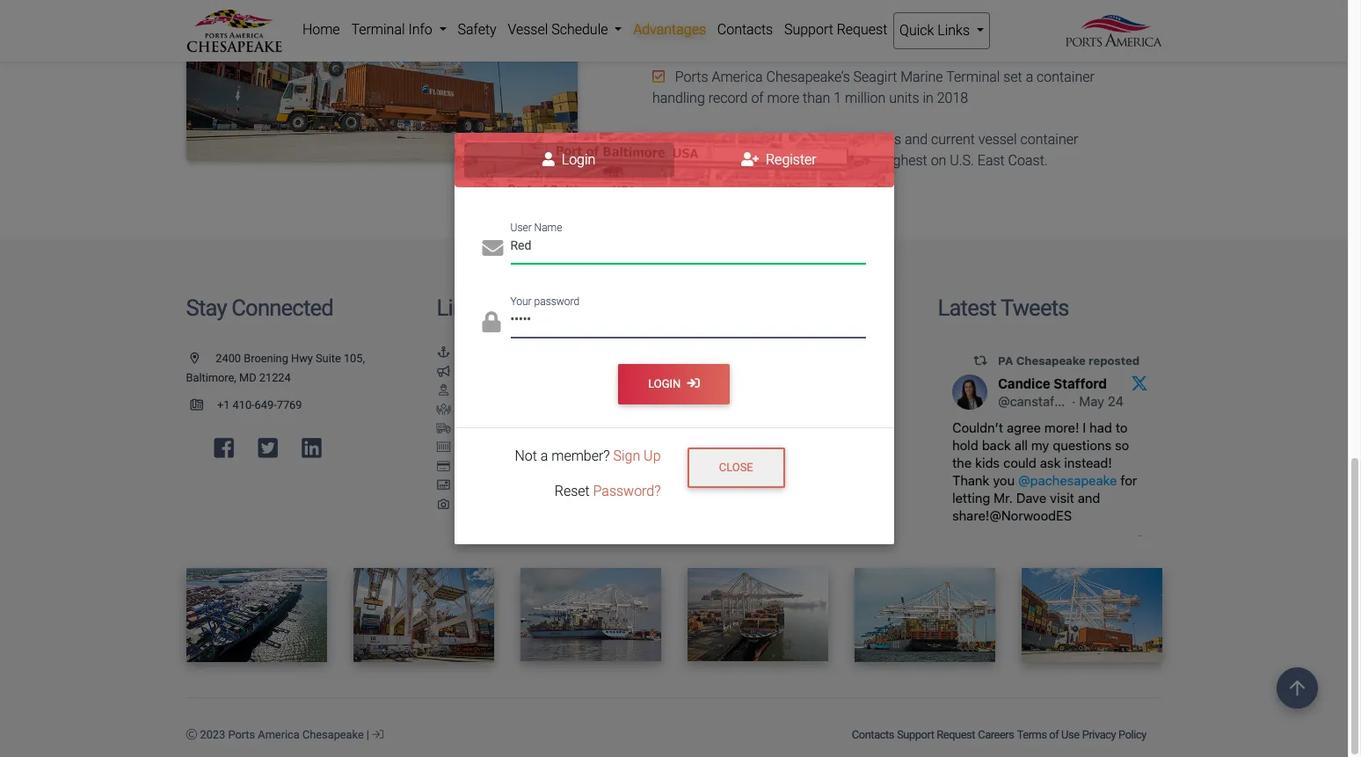 Task type: locate. For each thing, give the bounding box(es) containing it.
+1 410-649-7769 link
[[186, 399, 302, 412]]

contacts link
[[712, 12, 779, 48], [851, 719, 896, 750]]

careers link
[[977, 719, 1016, 750]]

1 vertical spatial and
[[567, 422, 586, 435]]

trucker
[[709, 498, 746, 511]]

410-
[[233, 399, 255, 412]]

terminal down analytics
[[709, 460, 752, 473]]

0 vertical spatial login
[[558, 152, 596, 168]]

on
[[931, 153, 947, 169]]

a inside ports america chesapeake's seagirt marine terminal set a container handling record of more than 1 million units in 2018
[[1026, 69, 1034, 86]]

privacy policy link
[[1081, 719, 1148, 750]]

1 safety from the top
[[458, 21, 497, 38]]

1 horizontal spatial america
[[712, 69, 763, 86]]

careers
[[978, 728, 1015, 741]]

0 vertical spatial a
[[1026, 69, 1034, 86]]

2023
[[200, 728, 225, 741]]

search image
[[687, 348, 702, 359]]

0 vertical spatial container
[[1037, 69, 1095, 86]]

bells image
[[687, 481, 702, 492]]

0 vertical spatial schedule
[[745, 384, 791, 397]]

1 vertical spatial schedule
[[749, 479, 795, 492]]

0 vertical spatial support
[[785, 21, 834, 38]]

container inside annual volume is 630,000 containers and current vessel container production is 37 net mph, one of the highest on u.s. east coast.
[[1021, 131, 1079, 148]]

payments options
[[458, 460, 550, 473]]

0 vertical spatial is
[[770, 131, 780, 148]]

chesapeake's
[[767, 69, 850, 86]]

login left sign in image
[[648, 378, 684, 391]]

east
[[978, 153, 1005, 169]]

tab list
[[454, 133, 894, 187]]

sign
[[614, 448, 641, 465]]

0 horizontal spatial ports
[[228, 728, 255, 741]]

seagirt up million
[[854, 69, 898, 86]]

browser image
[[687, 424, 702, 435]]

1 vertical spatial safety
[[458, 384, 489, 397]]

broening
[[244, 352, 288, 365]]

a right set
[[1026, 69, 1034, 86]]

1 vertical spatial login
[[648, 378, 684, 391]]

advantages link up check square icon
[[628, 12, 712, 48]]

0 horizontal spatial support
[[785, 21, 834, 38]]

7769
[[277, 399, 302, 412]]

login link
[[464, 143, 674, 178]]

0 horizontal spatial is
[[722, 153, 733, 169]]

safety
[[458, 21, 497, 38], [458, 384, 489, 397]]

and up member?
[[567, 422, 586, 435]]

login inside login link
[[558, 152, 596, 168]]

1 horizontal spatial ports
[[675, 69, 709, 86]]

than
[[803, 90, 831, 107]]

advantages link up webaccess
[[437, 403, 517, 416]]

user image
[[543, 153, 555, 167]]

home
[[303, 21, 340, 38]]

business inquiries link
[[687, 346, 800, 359]]

webaccess (truckers and brokers) link
[[437, 422, 630, 435]]

is up net
[[770, 131, 780, 148]]

terminal up "2018"
[[947, 69, 1001, 86]]

chesapeake
[[303, 728, 364, 741]]

0 vertical spatial and
[[905, 131, 928, 148]]

holiday schedule link
[[687, 479, 795, 492]]

0 horizontal spatial contacts
[[718, 21, 773, 38]]

support request link
[[779, 12, 894, 48], [896, 719, 977, 750]]

0 horizontal spatial advantages
[[458, 403, 517, 416]]

and
[[905, 131, 928, 148], [567, 422, 586, 435]]

0 vertical spatial safety link
[[452, 12, 502, 48]]

policy
[[1119, 728, 1147, 741]]

0 horizontal spatial terminal
[[709, 460, 752, 473]]

1 vertical spatial ports
[[228, 728, 255, 741]]

terms of use link
[[1016, 719, 1081, 750]]

advantages
[[634, 21, 706, 38], [458, 403, 517, 416]]

user plus image
[[742, 153, 759, 167]]

0 vertical spatial ports
[[675, 69, 709, 86]]

america inside ports america chesapeake's seagirt marine terminal set a container handling record of more than 1 million units in 2018
[[712, 69, 763, 86]]

0 horizontal spatial support request link
[[779, 12, 894, 48]]

0 vertical spatial contacts
[[718, 21, 773, 38]]

seagirt down vessel
[[709, 403, 744, 416]]

support up chesapeake's
[[785, 21, 834, 38]]

vessel schedule link
[[687, 384, 791, 397]]

resources
[[687, 295, 787, 321]]

empty return and delivery
[[709, 365, 841, 378]]

0 vertical spatial advantages link
[[628, 12, 712, 48]]

and inside annual volume is 630,000 containers and current vessel container production is 37 net mph, one of the highest on u.s. east coast.
[[905, 131, 928, 148]]

schedule up seagirt tos web portal
[[745, 384, 791, 397]]

0 horizontal spatial login
[[558, 152, 596, 168]]

linkedin image
[[302, 437, 322, 460]]

1 horizontal spatial support request link
[[896, 719, 977, 750]]

1 vertical spatial support
[[897, 728, 935, 741]]

+1 410-649-7769
[[217, 399, 302, 412]]

1 horizontal spatial login
[[648, 378, 684, 391]]

ports right "2023"
[[228, 728, 255, 741]]

0 vertical spatial request
[[837, 21, 888, 38]]

of left more
[[752, 90, 764, 107]]

user
[[511, 222, 532, 234]]

a right not
[[541, 448, 548, 465]]

0 horizontal spatial seagirt
[[709, 403, 744, 416]]

0 vertical spatial safety
[[458, 21, 497, 38]]

current
[[932, 131, 975, 148]]

support request link up chesapeake's
[[779, 12, 894, 48]]

0 vertical spatial terminal
[[947, 69, 1001, 86]]

twitter square image
[[258, 437, 278, 460]]

1 vertical spatial terminal
[[709, 460, 752, 473]]

password
[[534, 295, 580, 307]]

schedule for holiday schedule
[[749, 479, 795, 492]]

tweets
[[1001, 295, 1069, 321]]

seagirt
[[854, 69, 898, 86], [709, 403, 744, 416]]

units
[[890, 90, 920, 107]]

1 vertical spatial safety link
[[437, 384, 489, 397]]

1 vertical spatial contacts
[[852, 728, 895, 741]]

not
[[515, 448, 537, 465]]

terminal
[[947, 69, 1001, 86], [709, 460, 752, 473]]

and up highest
[[905, 131, 928, 148]]

check square image
[[653, 70, 665, 84]]

ports
[[675, 69, 709, 86], [228, 728, 255, 741]]

safety link
[[452, 12, 502, 48], [437, 384, 489, 397]]

vessel
[[979, 131, 1018, 148]]

1 vertical spatial america
[[258, 728, 300, 741]]

0 vertical spatial america
[[712, 69, 763, 86]]

envelope image
[[483, 238, 504, 259]]

your
[[511, 295, 532, 307]]

1 vertical spatial request
[[937, 728, 976, 741]]

register link
[[674, 143, 884, 178]]

1 vertical spatial a
[[541, 448, 548, 465]]

more
[[768, 90, 800, 107]]

ports up handling on the top of the page
[[675, 69, 709, 86]]

container for annual volume is 630,000 containers and current vessel container production is 37 net mph, one of the highest on u.s. east coast.
[[1021, 131, 1079, 148]]

advantages up webaccess
[[458, 403, 517, 416]]

1 horizontal spatial contacts link
[[851, 719, 896, 750]]

support request link left careers
[[896, 719, 977, 750]]

analytics image
[[687, 443, 702, 454]]

go to top image
[[1277, 668, 1319, 709]]

1 vertical spatial advantages link
[[437, 403, 517, 416]]

1 vertical spatial is
[[722, 153, 733, 169]]

0 horizontal spatial a
[[541, 448, 548, 465]]

container up "coast."
[[1021, 131, 1079, 148]]

america up record
[[712, 69, 763, 86]]

facebook square image
[[214, 437, 234, 460]]

1 vertical spatial seagirt
[[709, 403, 744, 416]]

support request
[[785, 21, 888, 38]]

net
[[755, 153, 777, 169]]

0 vertical spatial of
[[752, 90, 764, 107]]

support left careers
[[897, 728, 935, 741]]

1 vertical spatial container
[[1021, 131, 1079, 148]]

links
[[437, 295, 486, 321]]

baltimore,
[[186, 371, 237, 384]]

hand receiving image
[[437, 405, 451, 416]]

1 horizontal spatial advantages link
[[628, 12, 712, 48]]

1 horizontal spatial and
[[905, 131, 928, 148]]

0 horizontal spatial request
[[837, 21, 888, 38]]

login
[[558, 152, 596, 168], [648, 378, 684, 391]]

check square image
[[653, 132, 665, 146]]

terms
[[1017, 728, 1047, 741]]

delivery
[[801, 365, 841, 378]]

ports america chesapeake's seagirt marine terminal set a container handling record of more than 1 million units in 2018
[[653, 69, 1095, 107]]

schedule for vessel schedule
[[745, 384, 791, 397]]

1 horizontal spatial contacts
[[852, 728, 895, 741]]

(truckers
[[519, 422, 564, 435]]

1 vertical spatial advantages
[[458, 403, 517, 416]]

0 vertical spatial contacts link
[[712, 12, 779, 48]]

0 vertical spatial seagirt
[[854, 69, 898, 86]]

sign in image
[[372, 730, 384, 741]]

sign in image
[[687, 378, 700, 390]]

america left chesapeake
[[258, 728, 300, 741]]

of left use
[[1050, 728, 1059, 741]]

safety link for webaccess (truckers and brokers) "link"
[[437, 384, 489, 397]]

2 vertical spatial of
[[1050, 728, 1059, 741]]

is
[[770, 131, 780, 148], [722, 153, 733, 169]]

1 horizontal spatial terminal
[[947, 69, 1001, 86]]

portal
[[795, 403, 825, 416]]

1 horizontal spatial advantages
[[634, 21, 706, 38]]

and
[[779, 365, 798, 378]]

0 vertical spatial advantages
[[634, 21, 706, 38]]

seagirt inside ports america chesapeake's seagirt marine terminal set a container handling record of more than 1 million units in 2018
[[854, 69, 898, 86]]

advantages up check square icon
[[634, 21, 706, 38]]

safety inside 'link'
[[458, 21, 497, 38]]

holiday schedule
[[709, 479, 795, 492]]

0 horizontal spatial and
[[567, 422, 586, 435]]

is left the 37
[[722, 153, 733, 169]]

request up ports america chesapeake's seagirt marine terminal set a container handling record of more than 1 million units in 2018
[[837, 21, 888, 38]]

21224
[[259, 371, 291, 384]]

credit card front image
[[437, 481, 451, 492]]

1 vertical spatial of
[[844, 153, 856, 169]]

container inside ports america chesapeake's seagirt marine terminal set a container handling record of more than 1 million units in 2018
[[1037, 69, 1095, 86]]

1 horizontal spatial seagirt
[[854, 69, 898, 86]]

request left careers
[[937, 728, 976, 741]]

login right user icon
[[558, 152, 596, 168]]

schedule down tariff
[[749, 479, 795, 492]]

+1
[[217, 399, 230, 412]]

trucker requirements
[[709, 498, 818, 511]]

container right set
[[1037, 69, 1095, 86]]

1 horizontal spatial of
[[844, 153, 856, 169]]

1 horizontal spatial support
[[897, 728, 935, 741]]

0 horizontal spatial of
[[752, 90, 764, 107]]

business
[[709, 346, 754, 359]]

ports inside ports america chesapeake's seagirt marine terminal set a container handling record of more than 1 million units in 2018
[[675, 69, 709, 86]]

production
[[653, 153, 719, 169]]

1 horizontal spatial a
[[1026, 69, 1034, 86]]

request
[[837, 21, 888, 38], [937, 728, 976, 741]]

2018
[[938, 90, 969, 107]]

container for ports america chesapeake's seagirt marine terminal set a container handling record of more than 1 million units in 2018
[[1037, 69, 1095, 86]]

of
[[752, 90, 764, 107], [844, 153, 856, 169], [1050, 728, 1059, 741]]

of left the
[[844, 153, 856, 169]]

terminal inside ports america chesapeake's seagirt marine terminal set a container handling record of more than 1 million units in 2018
[[947, 69, 1001, 86]]



Task type: describe. For each thing, give the bounding box(es) containing it.
close
[[719, 461, 754, 474]]

brokers)
[[588, 422, 630, 435]]

exchange image
[[687, 367, 702, 378]]

seagirt tos web portal
[[709, 403, 825, 416]]

sign up link
[[614, 448, 661, 465]]

Your password password field
[[511, 306, 866, 338]]

md
[[239, 371, 257, 384]]

anchor image
[[437, 348, 451, 359]]

productivity image
[[186, 0, 578, 161]]

vessel schedule
[[709, 384, 791, 397]]

webaccess
[[458, 422, 517, 435]]

payments options link
[[437, 460, 550, 473]]

tariff
[[755, 460, 781, 473]]

analytics
[[709, 441, 754, 454]]

browser image
[[687, 405, 702, 416]]

contacts for contacts support request careers terms of use privacy policy
[[852, 728, 895, 741]]

1 vertical spatial support request link
[[896, 719, 977, 750]]

use
[[1062, 728, 1080, 741]]

annual
[[675, 131, 718, 148]]

649-
[[255, 399, 277, 412]]

search
[[768, 422, 802, 435]]

user name
[[511, 222, 562, 234]]

register
[[763, 152, 817, 168]]

file invoice image
[[687, 462, 702, 473]]

connected
[[232, 295, 333, 321]]

highest
[[883, 153, 928, 169]]

urgent
[[458, 365, 491, 378]]

handling
[[653, 90, 705, 107]]

latest
[[938, 295, 997, 321]]

0 horizontal spatial america
[[258, 728, 300, 741]]

requirements
[[749, 498, 818, 511]]

image
[[733, 422, 765, 435]]

analytics link
[[687, 441, 754, 454]]

2 horizontal spatial of
[[1050, 728, 1059, 741]]

urgent messages link
[[437, 365, 545, 378]]

0 horizontal spatial advantages link
[[437, 403, 517, 416]]

login button
[[618, 364, 730, 405]]

containers
[[837, 131, 902, 148]]

reset password?
[[555, 483, 661, 500]]

1 vertical spatial contacts link
[[851, 719, 896, 750]]

0 horizontal spatial contacts link
[[712, 12, 779, 48]]

credit card image
[[437, 462, 451, 473]]

return
[[743, 365, 776, 378]]

ocr image search
[[709, 422, 802, 435]]

tos
[[747, 403, 768, 416]]

1
[[834, 90, 842, 107]]

of inside annual volume is 630,000 containers and current vessel container production is 37 net mph, one of the highest on u.s. east coast.
[[844, 153, 856, 169]]

safety link for top "advantages" link
[[452, 12, 502, 48]]

marine
[[901, 69, 944, 86]]

37
[[736, 153, 752, 169]]

ocr
[[709, 422, 731, 435]]

of inside ports america chesapeake's seagirt marine terminal set a container handling record of more than 1 million units in 2018
[[752, 90, 764, 107]]

bullhorn image
[[437, 367, 451, 378]]

0 vertical spatial support request link
[[779, 12, 894, 48]]

close button
[[687, 448, 786, 488]]

stay connected
[[186, 295, 333, 321]]

up
[[644, 448, 661, 465]]

business inquiries
[[709, 346, 800, 359]]

contacts support request careers terms of use privacy policy
[[852, 728, 1147, 741]]

inquiries
[[757, 346, 800, 359]]

empty
[[709, 365, 740, 378]]

empty return and delivery link
[[687, 365, 841, 378]]

truck container image
[[437, 424, 451, 435]]

user hard hat image
[[437, 386, 451, 397]]

million
[[845, 90, 886, 107]]

payments
[[458, 460, 508, 473]]

record
[[709, 90, 748, 107]]

lock image
[[483, 311, 501, 332]]

630,000
[[784, 131, 833, 148]]

latest tweets
[[938, 295, 1069, 321]]

mph,
[[780, 153, 814, 169]]

seagirt tos web portal link
[[687, 403, 825, 416]]

terminal tariff
[[709, 460, 781, 473]]

reset
[[555, 483, 590, 500]]

2400 broening hwy suite 105, baltimore, md 21224 link
[[186, 352, 365, 384]]

stay
[[186, 295, 227, 321]]

contacts for contacts
[[718, 21, 773, 38]]

1 horizontal spatial is
[[770, 131, 780, 148]]

home link
[[297, 12, 346, 48]]

vessel
[[709, 384, 742, 397]]

webaccess (truckers and brokers)
[[458, 422, 630, 435]]

tab list containing login
[[454, 133, 894, 187]]

2 safety from the top
[[458, 384, 489, 397]]

map marker alt image
[[190, 354, 213, 365]]

copyright image
[[186, 730, 197, 741]]

1 horizontal spatial request
[[937, 728, 976, 741]]

the
[[860, 153, 879, 169]]

name
[[535, 222, 562, 234]]

container storage image
[[437, 443, 451, 454]]

User Name text field
[[511, 233, 866, 264]]

web
[[771, 403, 793, 416]]

password? link
[[593, 483, 661, 500]]

trucker requirements link
[[687, 498, 818, 511]]

annual volume is 630,000 containers and current vessel container production is 37 net mph, one of the highest on u.s. east coast.
[[653, 131, 1079, 169]]

camera image
[[437, 500, 451, 511]]

volume
[[722, 131, 767, 148]]

set
[[1004, 69, 1023, 86]]

login inside login button
[[648, 378, 684, 391]]

privacy
[[1083, 728, 1117, 741]]

in
[[923, 90, 934, 107]]

phone office image
[[190, 401, 217, 412]]

holiday
[[709, 479, 746, 492]]

password?
[[593, 483, 661, 500]]

ship image
[[687, 386, 702, 397]]

hwy
[[291, 352, 313, 365]]



Task type: vqa. For each thing, say whether or not it's contained in the screenshot.
Seagirt
yes



